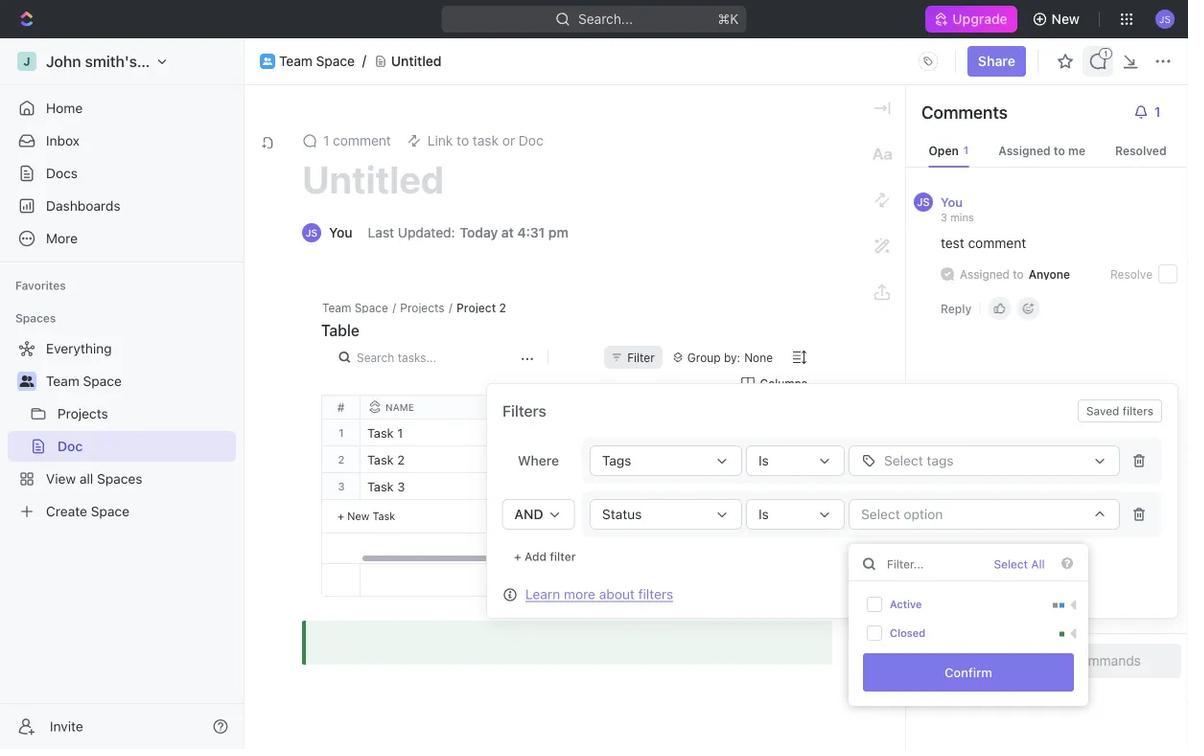 Task type: describe. For each thing, give the bounding box(es) containing it.
select all link
[[994, 558, 1045, 571]]

dashboards link
[[8, 191, 236, 222]]

user group image for left team space link
[[20, 376, 34, 387]]

all
[[1031, 558, 1045, 571]]

new button
[[1025, 4, 1091, 35]]

docs link
[[8, 158, 236, 189]]

option
[[904, 507, 943, 523]]

⌘k
[[718, 11, 739, 27]]

team space / projects / project 2 table
[[321, 301, 506, 340]]

sidebar navigation
[[0, 38, 245, 750]]

where
[[518, 453, 559, 469]]

cell for task 3
[[744, 474, 936, 500]]

task 2
[[367, 453, 405, 467]]

filter
[[550, 550, 576, 564]]

confirm
[[945, 666, 992, 680]]

press space to select this row. row containing 2
[[322, 447, 361, 474]]

1 for 1 comment
[[323, 133, 329, 149]]

task 1
[[367, 426, 403, 441]]

learn more about filters
[[525, 587, 673, 603]]

today
[[460, 225, 498, 241]]

row group containing 1 2 3
[[322, 420, 361, 534]]

select option button
[[849, 500, 1120, 530]]

filter button
[[604, 346, 662, 369]]

select for select all
[[994, 558, 1028, 571]]

1 for 1 2 3
[[339, 427, 344, 439]]

0 horizontal spatial team space link
[[46, 366, 232, 397]]

pm
[[548, 225, 568, 241]]

active
[[890, 599, 922, 611]]

0 vertical spatial untitled
[[391, 53, 442, 69]]

assigned for assigned to me
[[998, 144, 1051, 157]]

project
[[456, 301, 496, 315]]

cell for task 1
[[744, 420, 936, 446]]

home link
[[8, 93, 236, 124]]

1 horizontal spatial team space link
[[279, 53, 355, 69]]

you
[[941, 195, 963, 209]]

open
[[929, 144, 959, 157]]

4:31
[[517, 225, 545, 241]]

search...
[[578, 11, 633, 27]]

comment for test comment
[[968, 235, 1026, 251]]

0 vertical spatial space
[[316, 53, 355, 69]]

learn
[[525, 587, 560, 603]]

updated:
[[398, 225, 455, 241]]

tasks...
[[398, 351, 436, 364]]

0 horizontal spatial 3
[[338, 480, 345, 493]]

+
[[514, 550, 521, 564]]

press space to select this row. row containing task 3
[[361, 474, 1188, 501]]

learn more about filters link
[[525, 587, 673, 603]]

last
[[368, 225, 394, 241]]

table
[[321, 322, 359, 340]]

you 3 mins
[[941, 195, 974, 223]]

task 3
[[367, 480, 405, 494]]

assigned to
[[960, 268, 1024, 281]]

assigned for assigned to
[[960, 268, 1010, 281]]

closed
[[890, 628, 925, 640]]

team space for left team space link
[[46, 373, 122, 389]]

press space to select this row. row containing 1
[[322, 420, 361, 447]]

select option
[[861, 507, 943, 523]]

team for right team space link
[[279, 53, 312, 69]]

favorites button
[[8, 274, 74, 297]]

projects
[[400, 301, 445, 315]]

task down task 3
[[372, 510, 395, 523]]

space inside sidebar navigation
[[83, 373, 122, 389]]

grid containing task 1
[[322, 396, 1188, 597]]

2 for 1 2 3
[[338, 454, 345, 466]]

home
[[46, 100, 83, 116]]

john smith
[[559, 426, 619, 441]]

#
[[337, 401, 345, 414]]

inbox link
[[8, 126, 236, 156]]



Task type: locate. For each thing, give the bounding box(es) containing it.
2 row group from the left
[[361, 420, 1188, 564]]

0 vertical spatial team
[[279, 53, 312, 69]]

1 vertical spatial user group image
[[20, 376, 34, 387]]

filters right saved
[[1123, 405, 1154, 418]]

0 horizontal spatial to
[[1013, 268, 1024, 281]]

1 horizontal spatial user group image
[[263, 57, 272, 65]]

to for assigned to
[[1013, 268, 1024, 281]]

reply
[[941, 302, 972, 315]]

1 inside 1 2 3
[[339, 427, 344, 439]]

new task
[[347, 510, 395, 523]]

assigned down test comment
[[960, 268, 1010, 281]]

to down test comment
[[1013, 268, 1024, 281]]

2 horizontal spatial team
[[322, 301, 351, 315]]

2 right project on the left of page
[[499, 301, 506, 315]]

1 horizontal spatial 1
[[339, 427, 344, 439]]

comment up assigned to
[[968, 235, 1026, 251]]

space inside team space / projects / project 2 table
[[355, 301, 388, 315]]

task
[[367, 426, 394, 441], [367, 453, 394, 467], [367, 480, 394, 494], [372, 510, 395, 523]]

press space to select this row. row containing task 1
[[361, 420, 1188, 447]]

2 vertical spatial space
[[83, 373, 122, 389]]

upgrade
[[953, 11, 1007, 27]]

0 horizontal spatial /
[[392, 301, 396, 315]]

3 inside you 3 mins
[[941, 211, 947, 223]]

comments
[[921, 102, 1008, 122]]

resolved
[[1115, 144, 1167, 157]]

+ add filter
[[514, 550, 576, 564]]

team space down spaces
[[46, 373, 122, 389]]

upgrade link
[[926, 6, 1017, 33]]

about
[[599, 587, 635, 603]]

search
[[357, 351, 394, 364]]

grid
[[322, 396, 1188, 597]]

Filter... text field
[[863, 548, 983, 571]]

saved filters
[[1086, 405, 1154, 418]]

task for task 2
[[367, 453, 394, 467]]

0 horizontal spatial filters
[[638, 587, 673, 603]]

share
[[978, 53, 1015, 69]]

1 horizontal spatial to
[[1054, 144, 1065, 157]]

0 horizontal spatial user group image
[[20, 376, 34, 387]]

test comment
[[941, 235, 1026, 251]]

new right upgrade
[[1052, 11, 1080, 27]]

1 vertical spatial untitled
[[302, 157, 444, 202]]

comment for 1 comment
[[333, 133, 391, 149]]

add
[[525, 550, 547, 564]]

comment
[[333, 133, 391, 149], [968, 235, 1026, 251]]

3 row group from the left
[[764, 420, 812, 534]]

team
[[279, 53, 312, 69], [322, 301, 351, 315], [46, 373, 79, 389]]

team inside sidebar navigation
[[46, 373, 79, 389]]

3 for you 3 mins
[[941, 211, 947, 223]]

user group image
[[263, 57, 272, 65], [20, 376, 34, 387]]

filters right about
[[638, 587, 673, 603]]

2
[[499, 301, 506, 315], [397, 453, 405, 467], [338, 454, 345, 466]]

mins
[[950, 211, 974, 223]]

2 horizontal spatial 2
[[499, 301, 506, 315]]

1 vertical spatial new
[[347, 510, 369, 523]]

cell
[[744, 420, 936, 446], [552, 447, 744, 473], [744, 447, 936, 473], [552, 474, 744, 500], [744, 474, 936, 500]]

more
[[564, 587, 595, 603]]

user group image for right team space link
[[263, 57, 272, 65]]

row group containing task 1
[[361, 420, 1188, 564]]

1 vertical spatial filters
[[638, 587, 673, 603]]

0 vertical spatial comment
[[333, 133, 391, 149]]

1 comment
[[323, 133, 391, 149]]

0 horizontal spatial team
[[46, 373, 79, 389]]

smith
[[587, 426, 619, 441]]

press space to select this row. row containing task 2
[[361, 447, 1188, 474]]

team space
[[279, 53, 355, 69], [46, 373, 122, 389]]

2 horizontal spatial 3
[[941, 211, 947, 223]]

filter
[[627, 351, 655, 364]]

1 vertical spatial assigned
[[960, 268, 1010, 281]]

task down the task 2
[[367, 480, 394, 494]]

3 left task 3
[[338, 480, 345, 493]]

to for assigned to me
[[1054, 144, 1065, 157]]

2 inside press space to select this row. row
[[397, 453, 405, 467]]

/
[[392, 301, 396, 315], [449, 301, 452, 315]]

to left me
[[1054, 144, 1065, 157]]

1 horizontal spatial /
[[449, 301, 452, 315]]

team space up 1 comment
[[279, 53, 355, 69]]

select all
[[994, 558, 1045, 571]]

favorites
[[15, 279, 66, 292]]

0 vertical spatial team space link
[[279, 53, 355, 69]]

test
[[941, 235, 964, 251]]

invite
[[50, 719, 83, 735]]

search tasks...
[[357, 351, 436, 364]]

at
[[501, 225, 514, 241]]

1 inside press space to select this row. row
[[397, 426, 403, 441]]

0 vertical spatial new
[[1052, 11, 1080, 27]]

task up the task 2
[[367, 426, 394, 441]]

2 inside team space / projects / project 2 table
[[499, 301, 506, 315]]

cell for task 2
[[744, 447, 936, 473]]

untitled
[[391, 53, 442, 69], [302, 157, 444, 202]]

new
[[1052, 11, 1080, 27], [347, 510, 369, 523]]

/ left projects
[[392, 301, 396, 315]]

2 vertical spatial team
[[46, 373, 79, 389]]

1 vertical spatial to
[[1013, 268, 1024, 281]]

0 vertical spatial assigned
[[998, 144, 1051, 157]]

0 vertical spatial to
[[1054, 144, 1065, 157]]

press space to select this row. row containing 3
[[322, 474, 361, 501]]

resolve
[[1110, 268, 1153, 281]]

task down task 1
[[367, 453, 394, 467]]

1 horizontal spatial select
[[994, 558, 1028, 571]]

2 left the task 2
[[338, 454, 345, 466]]

3 down the task 2
[[397, 480, 405, 494]]

3 down you
[[941, 211, 947, 223]]

0 horizontal spatial new
[[347, 510, 369, 523]]

docs
[[46, 165, 78, 181]]

comment up the 'last' at the left of page
[[333, 133, 391, 149]]

1 horizontal spatial filters
[[1123, 405, 1154, 418]]

saved
[[1086, 405, 1119, 418]]

1 vertical spatial team
[[322, 301, 351, 315]]

js
[[917, 196, 930, 209]]

select left the option
[[861, 507, 900, 523]]

row group
[[322, 420, 361, 534], [361, 420, 1188, 564], [764, 420, 812, 534]]

user group image inside sidebar navigation
[[20, 376, 34, 387]]

task for task 3
[[367, 480, 394, 494]]

0 vertical spatial user group image
[[263, 57, 272, 65]]

1 vertical spatial select
[[994, 558, 1028, 571]]

inbox
[[46, 133, 80, 149]]

team for left team space link
[[46, 373, 79, 389]]

press space to select this row. row
[[322, 420, 361, 447], [361, 420, 1188, 447], [322, 447, 361, 474], [361, 447, 1188, 474], [322, 474, 361, 501], [361, 474, 1188, 501], [361, 565, 1188, 597]]

0 vertical spatial select
[[861, 507, 900, 523]]

spaces
[[15, 312, 56, 325]]

select
[[861, 507, 900, 523], [994, 558, 1028, 571]]

2 for task 2
[[397, 453, 405, 467]]

1 horizontal spatial new
[[1052, 11, 1080, 27]]

1 vertical spatial team space link
[[46, 366, 232, 397]]

2 / from the left
[[449, 301, 452, 315]]

0 horizontal spatial 1
[[323, 133, 329, 149]]

select for select option
[[861, 507, 900, 523]]

and
[[514, 507, 543, 523]]

Search tasks... text field
[[357, 344, 516, 371]]

team space link
[[279, 53, 355, 69], [46, 366, 232, 397]]

1 vertical spatial space
[[355, 301, 388, 315]]

team inside team space / projects / project 2 table
[[322, 301, 351, 315]]

1 row group from the left
[[322, 420, 361, 534]]

0 vertical spatial team space
[[279, 53, 355, 69]]

me
[[1068, 144, 1085, 157]]

filters
[[1123, 405, 1154, 418], [638, 587, 673, 603]]

select inside "dropdown button"
[[861, 507, 900, 523]]

1 horizontal spatial team
[[279, 53, 312, 69]]

2 inside 1 2 3
[[338, 454, 345, 466]]

space
[[316, 53, 355, 69], [355, 301, 388, 315], [83, 373, 122, 389]]

to
[[1054, 144, 1065, 157], [1013, 268, 1024, 281]]

assigned to me
[[998, 144, 1085, 157]]

john
[[559, 426, 584, 441]]

1 2 3
[[338, 427, 345, 493]]

1 / from the left
[[392, 301, 396, 315]]

/ left project on the left of page
[[449, 301, 452, 315]]

3 for task 3
[[397, 480, 405, 494]]

2 horizontal spatial 1
[[397, 426, 403, 441]]

john smith cell
[[552, 420, 744, 446]]

team space inside sidebar navigation
[[46, 373, 122, 389]]

0 horizontal spatial 2
[[338, 454, 345, 466]]

new for new task
[[347, 510, 369, 523]]

1
[[323, 133, 329, 149], [397, 426, 403, 441], [339, 427, 344, 439]]

assigned
[[998, 144, 1051, 157], [960, 268, 1010, 281]]

0 horizontal spatial team space
[[46, 373, 122, 389]]

1 vertical spatial team space
[[46, 373, 122, 389]]

2 up task 3
[[397, 453, 405, 467]]

1 vertical spatial comment
[[968, 235, 1026, 251]]

1 horizontal spatial comment
[[968, 235, 1026, 251]]

3 inside press space to select this row. row
[[397, 480, 405, 494]]

3
[[941, 211, 947, 223], [397, 480, 405, 494], [338, 480, 345, 493]]

dashboards
[[46, 198, 120, 214]]

new inside button
[[1052, 11, 1080, 27]]

0 horizontal spatial select
[[861, 507, 900, 523]]

0 vertical spatial filters
[[1123, 405, 1154, 418]]

0 horizontal spatial comment
[[333, 133, 391, 149]]

1 horizontal spatial team space
[[279, 53, 355, 69]]

1 horizontal spatial 3
[[397, 480, 405, 494]]

team space for right team space link
[[279, 53, 355, 69]]

last updated: today at 4:31 pm
[[368, 225, 568, 241]]

select left all
[[994, 558, 1028, 571]]

task for task 1
[[367, 426, 394, 441]]

1 horizontal spatial 2
[[397, 453, 405, 467]]

assigned left me
[[998, 144, 1051, 157]]

new down task 3
[[347, 510, 369, 523]]

new for new
[[1052, 11, 1080, 27]]



Task type: vqa. For each thing, say whether or not it's contained in the screenshot.
user group ICON to the right
yes



